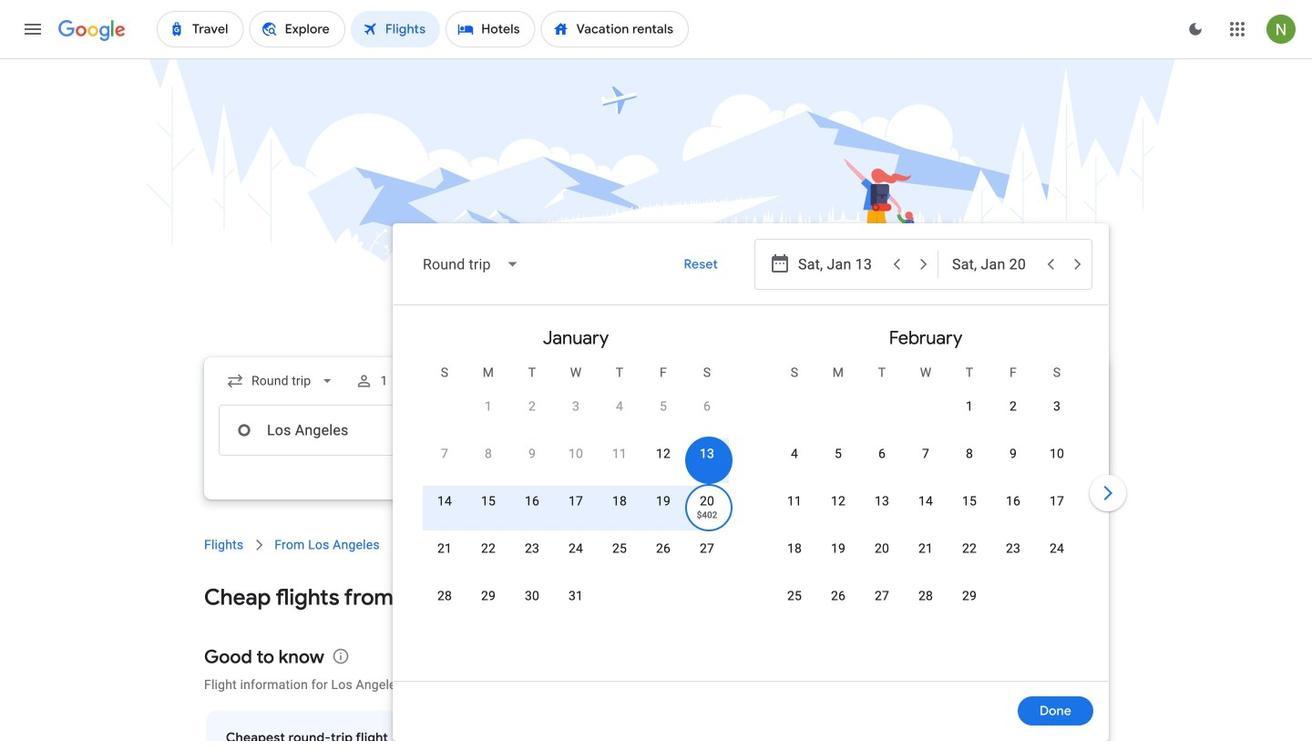 Task type: locate. For each thing, give the bounding box(es) containing it.
mon, feb 5 element
[[835, 445, 842, 463]]

row up wed, feb 28 element
[[773, 531, 1079, 583]]

wed, jan 3 element
[[572, 397, 580, 416]]

Departure text field
[[798, 240, 882, 289], [798, 406, 924, 455]]

row group
[[401, 313, 751, 674], [751, 313, 1101, 674]]

wed, jan 17 element
[[569, 492, 583, 510]]

Return text field
[[952, 240, 1036, 289], [952, 406, 1078, 455]]

mon, feb 26 element
[[831, 587, 846, 605]]

wed, feb 7 element
[[922, 445, 930, 463]]

sat, feb 17 element
[[1050, 492, 1065, 510]]

row up the wed, feb 14 element
[[773, 437, 1079, 489]]

sat, feb 3 element
[[1054, 397, 1061, 416]]

mon, jan 8 element
[[485, 445, 492, 463]]

Flight search field
[[190, 223, 1130, 741]]

tue, feb 27 element
[[875, 587, 890, 605]]

row up thu, jan 11 element in the left bottom of the page
[[467, 382, 729, 441]]

tue, jan 30 element
[[525, 587, 540, 605]]

thu, jan 4 element
[[616, 397, 623, 416]]

sun, feb 25 element
[[787, 587, 802, 605]]

thu, jan 25 element
[[612, 540, 627, 558]]

0 vertical spatial return text field
[[952, 240, 1036, 289]]

change appearance image
[[1174, 7, 1218, 51]]

None field
[[408, 242, 535, 286], [219, 365, 344, 397], [408, 242, 535, 286], [219, 365, 344, 397]]

mon, feb 12 element
[[831, 492, 846, 510]]

thu, feb 1 element
[[966, 397, 973, 416]]

sat, jan 20, return date. element
[[700, 492, 715, 510]]

sun, jan 14 element
[[437, 492, 452, 510]]

1 return text field from the top
[[952, 240, 1036, 289]]

1 vertical spatial return text field
[[952, 406, 1078, 455]]

mon, feb 19 element
[[831, 540, 846, 558]]

None text field
[[219, 405, 476, 456]]

grid
[[401, 313, 1101, 692]]

, 402 us dollars element
[[697, 510, 718, 520]]

0 vertical spatial departure text field
[[798, 240, 882, 289]]

thu, jan 11 element
[[612, 445, 627, 463]]

wed, jan 24 element
[[569, 540, 583, 558]]

next image
[[1086, 471, 1130, 515]]

sat, jan 13, departure date. element
[[700, 445, 715, 463]]

fri, jan 26 element
[[656, 540, 671, 558]]

row
[[467, 382, 729, 441], [948, 382, 1079, 441], [423, 437, 729, 489], [773, 437, 1079, 489], [423, 484, 729, 536], [773, 484, 1079, 536], [423, 531, 729, 583], [773, 531, 1079, 583], [423, 579, 598, 631], [773, 579, 992, 631]]

row up wed, jan 24 element
[[423, 484, 729, 536]]

mon, jan 1 element
[[485, 397, 492, 416]]

none text field inside flight search box
[[219, 405, 476, 456]]

tue, jan 2 element
[[529, 397, 536, 416]]

row up wed, jan 17 element
[[423, 437, 729, 489]]

tue, jan 16 element
[[525, 492, 540, 510]]

wed, feb 21 element
[[919, 540, 933, 558]]

mon, jan 15 element
[[481, 492, 496, 510]]

fri, feb 23 element
[[1006, 540, 1021, 558]]

grid inside flight search box
[[401, 313, 1101, 692]]

2 row group from the left
[[751, 313, 1101, 674]]

fri, jan 12 element
[[656, 445, 671, 463]]

1 row group from the left
[[401, 313, 751, 674]]

sun, jan 21 element
[[437, 540, 452, 558]]

wed, feb 14 element
[[919, 492, 933, 510]]

1 vertical spatial departure text field
[[798, 406, 924, 455]]



Task type: describe. For each thing, give the bounding box(es) containing it.
sun, jan 28 element
[[437, 587, 452, 605]]

tue, jan 23 element
[[525, 540, 540, 558]]

sun, jan 7 element
[[441, 445, 448, 463]]

1 departure text field from the top
[[798, 240, 882, 289]]

sun, feb 4 element
[[791, 445, 798, 463]]

thu, feb 15 element
[[962, 492, 977, 510]]

row down the tue, jan 23 'element' on the left bottom of the page
[[423, 579, 598, 631]]

2 departure text field from the top
[[798, 406, 924, 455]]

tue, feb 20 element
[[875, 540, 890, 558]]

fri, feb 2 element
[[1010, 397, 1017, 416]]

thu, feb 22 element
[[962, 540, 977, 558]]

row up wed, jan 31 element
[[423, 531, 729, 583]]

fri, jan 5 element
[[660, 397, 667, 416]]

thu, feb 29 element
[[962, 587, 977, 605]]

tue, feb 6 element
[[879, 445, 886, 463]]

wed, feb 28 element
[[919, 587, 933, 605]]

fri, feb 16 element
[[1006, 492, 1021, 510]]

sat, jan 27 element
[[700, 540, 715, 558]]

sun, feb 18 element
[[787, 540, 802, 558]]

thu, jan 18 element
[[612, 492, 627, 510]]

swap origin and destination. image
[[468, 419, 490, 441]]

wed, jan 31 element
[[569, 587, 583, 605]]

wed, jan 10 element
[[569, 445, 583, 463]]

thu, feb 8 element
[[966, 445, 973, 463]]

2 return text field from the top
[[952, 406, 1078, 455]]

sat, feb 10 element
[[1050, 445, 1065, 463]]

mon, jan 22 element
[[481, 540, 496, 558]]

fri, jan 19 element
[[656, 492, 671, 510]]

fri, feb 9 element
[[1010, 445, 1017, 463]]

mon, jan 29 element
[[481, 587, 496, 605]]

row down tue, feb 20 element
[[773, 579, 992, 631]]

row up fri, feb 9 element at the bottom right
[[948, 382, 1079, 441]]

sat, jan 6 element
[[704, 397, 711, 416]]

row up wed, feb 21 element
[[773, 484, 1079, 536]]

main menu image
[[22, 18, 44, 40]]

tue, jan 9 element
[[529, 445, 536, 463]]

sun, feb 11 element
[[787, 492, 802, 510]]

sat, feb 24 element
[[1050, 540, 1065, 558]]

tue, feb 13 element
[[875, 492, 890, 510]]



Task type: vqa. For each thing, say whether or not it's contained in the screenshot.
row group
yes



